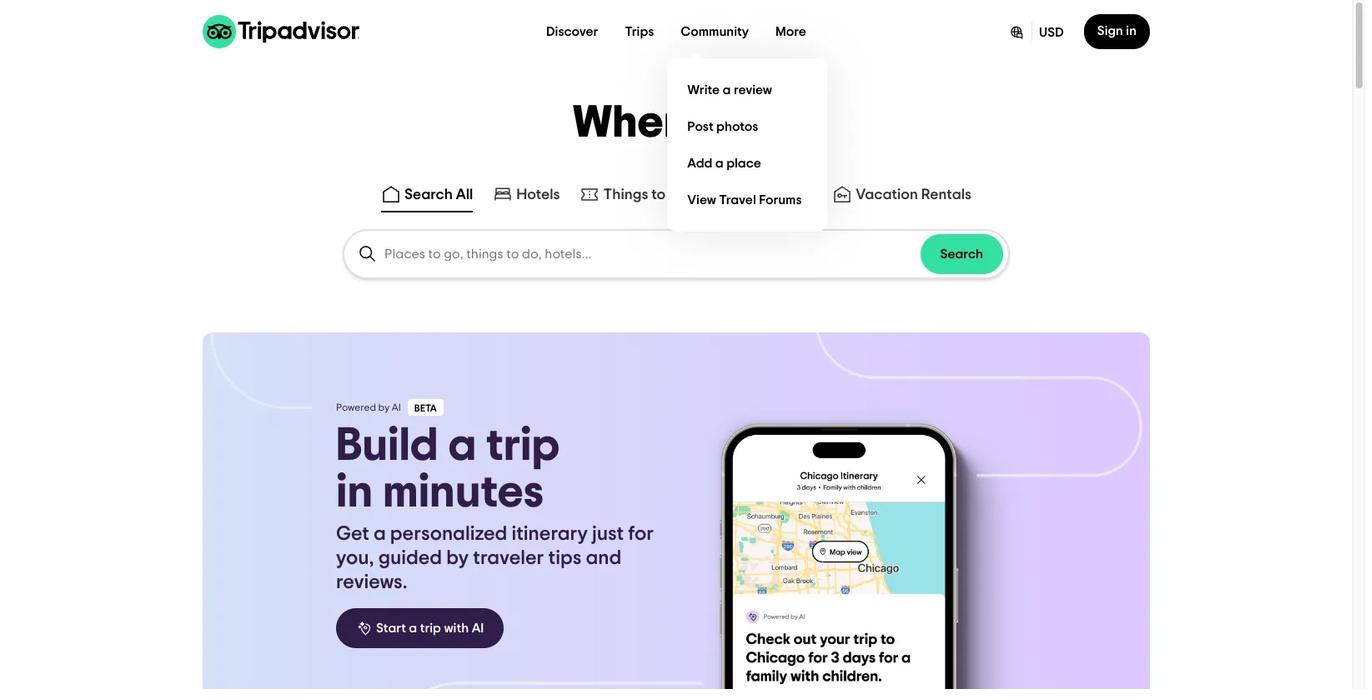 Task type: describe. For each thing, give the bounding box(es) containing it.
view travel forums
[[688, 193, 802, 206]]

with
[[444, 622, 469, 636]]

trips
[[625, 25, 654, 38]]

itinerary
[[512, 525, 588, 545]]

search search field containing search
[[344, 231, 1008, 278]]

restaurants link
[[708, 184, 813, 204]]

0 horizontal spatial by
[[378, 403, 390, 413]]

you,
[[336, 549, 374, 569]]

add a place
[[688, 156, 761, 170]]

add
[[688, 156, 713, 170]]

discover button
[[533, 15, 612, 48]]

add a place link
[[681, 145, 814, 182]]

more
[[776, 25, 806, 38]]

discover
[[546, 25, 598, 38]]

all
[[456, 188, 473, 203]]

search all button
[[378, 181, 476, 213]]

forums
[[759, 193, 802, 206]]

write a review link
[[681, 72, 814, 108]]

rentals
[[921, 188, 972, 203]]

do
[[669, 188, 688, 203]]

minutes
[[383, 470, 544, 516]]

start
[[376, 622, 406, 636]]

trip for minutes
[[486, 423, 560, 470]]

search search field down the to
[[384, 247, 920, 262]]

guided
[[378, 549, 442, 569]]

vacation rentals link
[[833, 184, 972, 204]]

in inside build a trip in minutes get a personalized itinerary just for you, guided by traveler tips and reviews.
[[336, 470, 373, 516]]

trips button
[[612, 15, 667, 48]]

tab list containing search all
[[0, 178, 1353, 216]]

a right get
[[374, 525, 386, 545]]

0 vertical spatial in
[[1126, 24, 1137, 38]]

post
[[688, 120, 714, 133]]

vacation
[[856, 188, 918, 203]]

build a trip in minutes get a personalized itinerary just for you, guided by traveler tips and reviews.
[[336, 423, 654, 593]]

traveler
[[473, 549, 544, 569]]

search all
[[404, 188, 473, 203]]



Task type: vqa. For each thing, say whether or not it's contained in the screenshot.
the Search in Search button
no



Task type: locate. For each thing, give the bounding box(es) containing it.
search for search
[[940, 248, 983, 261]]

1 vertical spatial trip
[[420, 622, 441, 636]]

by down personalized
[[446, 549, 469, 569]]

0 vertical spatial trip
[[486, 423, 560, 470]]

by inside build a trip in minutes get a personalized itinerary just for you, guided by traveler tips and reviews.
[[446, 549, 469, 569]]

menu containing write a review
[[667, 58, 828, 232]]

hotels button
[[490, 181, 563, 213]]

build
[[336, 423, 438, 470]]

community button
[[667, 15, 762, 48]]

search for search all
[[404, 188, 453, 203]]

0 vertical spatial by
[[378, 403, 390, 413]]

1 horizontal spatial in
[[1126, 24, 1137, 38]]

powered
[[336, 403, 376, 413]]

ai left the beta
[[392, 403, 401, 413]]

ai inside button
[[472, 622, 484, 636]]

photos
[[716, 120, 758, 133]]

a right build
[[448, 423, 476, 470]]

tripadvisor image
[[203, 15, 359, 48]]

tab list
[[0, 178, 1353, 216]]

in right sign
[[1126, 24, 1137, 38]]

more button
[[762, 15, 820, 48]]

sign
[[1097, 24, 1123, 38]]

0 vertical spatial search
[[404, 188, 453, 203]]

sign in link
[[1084, 14, 1150, 49]]

menu
[[667, 58, 828, 232]]

a right write
[[723, 83, 731, 96]]

community
[[681, 25, 749, 38]]

by
[[378, 403, 390, 413], [446, 549, 469, 569]]

a for write
[[723, 83, 731, 96]]

a inside 'link'
[[715, 156, 724, 170]]

trip inside button
[[420, 622, 441, 636]]

search search field down do
[[344, 231, 1008, 278]]

0 vertical spatial ai
[[392, 403, 401, 413]]

restaurants button
[[704, 181, 816, 213]]

things
[[603, 188, 648, 203]]

sign in
[[1097, 24, 1137, 38]]

1 horizontal spatial trip
[[486, 423, 560, 470]]

0 horizontal spatial trip
[[420, 622, 441, 636]]

Search search field
[[344, 231, 1008, 278], [384, 247, 920, 262]]

by right powered at bottom left
[[378, 403, 390, 413]]

where to?
[[573, 101, 780, 146]]

in
[[1126, 24, 1137, 38], [336, 470, 373, 516]]

vacation rentals
[[856, 188, 972, 203]]

hotels link
[[493, 184, 560, 204]]

1 vertical spatial search
[[940, 248, 983, 261]]

reviews.
[[336, 573, 407, 593]]

1 vertical spatial ai
[[472, 622, 484, 636]]

start a trip with ai
[[376, 622, 484, 636]]

trip for ai
[[420, 622, 441, 636]]

a inside button
[[409, 622, 417, 636]]

1 horizontal spatial search
[[940, 248, 983, 261]]

1 horizontal spatial ai
[[472, 622, 484, 636]]

a
[[723, 83, 731, 96], [715, 156, 724, 170], [448, 423, 476, 470], [374, 525, 386, 545], [409, 622, 417, 636]]

beta
[[414, 404, 437, 414]]

search inside button
[[940, 248, 983, 261]]

search left all
[[404, 188, 453, 203]]

0 horizontal spatial ai
[[392, 403, 401, 413]]

to?
[[717, 101, 780, 146]]

search down rentals
[[940, 248, 983, 261]]

1 vertical spatial in
[[336, 470, 373, 516]]

where
[[573, 101, 707, 146]]

just
[[592, 525, 624, 545]]

to
[[652, 188, 666, 203]]

search
[[404, 188, 453, 203], [940, 248, 983, 261]]

trip inside build a trip in minutes get a personalized itinerary just for you, guided by traveler tips and reviews.
[[486, 423, 560, 470]]

things to do link
[[580, 184, 688, 204]]

start a trip with ai button
[[336, 609, 504, 649]]

post photos
[[688, 120, 758, 133]]

a for add
[[715, 156, 724, 170]]

personalized
[[390, 525, 507, 545]]

view
[[688, 193, 716, 206]]

ai right with
[[472, 622, 484, 636]]

0 horizontal spatial search
[[404, 188, 453, 203]]

ai
[[392, 403, 401, 413], [472, 622, 484, 636]]

write a review
[[688, 83, 772, 96]]

usd button
[[995, 14, 1077, 49]]

for
[[628, 525, 654, 545]]

restaurants
[[731, 188, 813, 203]]

tips
[[548, 549, 582, 569]]

search button
[[920, 234, 1003, 274]]

a for build
[[448, 423, 476, 470]]

search image
[[358, 244, 378, 264]]

post photos link
[[681, 108, 814, 145]]

in up get
[[336, 470, 373, 516]]

a right start
[[409, 622, 417, 636]]

0 horizontal spatial in
[[336, 470, 373, 516]]

hotels
[[516, 188, 560, 203]]

trip
[[486, 423, 560, 470], [420, 622, 441, 636]]

view travel forums link
[[681, 182, 814, 219]]

things to do button
[[577, 181, 691, 213]]

place
[[727, 156, 761, 170]]

vacation rentals button
[[829, 181, 975, 213]]

search inside button
[[404, 188, 453, 203]]

and
[[586, 549, 622, 569]]

get
[[336, 525, 369, 545]]

1 horizontal spatial by
[[446, 549, 469, 569]]

1 vertical spatial by
[[446, 549, 469, 569]]

usd
[[1039, 26, 1064, 39]]

travel
[[719, 193, 756, 206]]

review
[[734, 83, 772, 96]]

a for start
[[409, 622, 417, 636]]

powered by ai
[[336, 403, 401, 413]]

a right the add on the top right
[[715, 156, 724, 170]]

write
[[688, 83, 720, 96]]

things to do
[[603, 188, 688, 203]]



